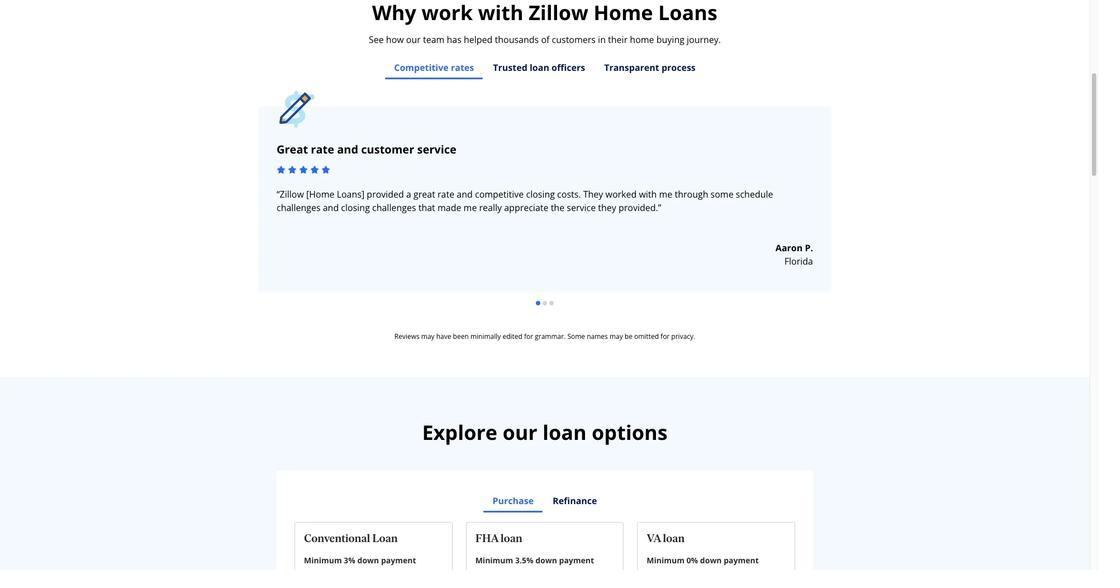 Task type: describe. For each thing, give the bounding box(es) containing it.
process
[[662, 62, 696, 74]]

some
[[711, 188, 734, 201]]

explore our loan options
[[422, 419, 668, 447]]

privacy.
[[672, 332, 696, 342]]

names
[[587, 332, 608, 342]]

va
[[647, 532, 661, 546]]

loans]
[[337, 188, 365, 201]]

with
[[639, 188, 657, 201]]

2 may from the left
[[610, 332, 623, 342]]

purchase
[[493, 495, 534, 508]]

omitted
[[635, 332, 659, 342]]

purchase button
[[483, 489, 544, 514]]

customers
[[552, 34, 596, 46]]

loan for trusted loan officers
[[530, 62, 550, 74]]

conventional
[[304, 532, 370, 546]]

they
[[584, 188, 604, 201]]

refinance
[[553, 495, 598, 508]]

transparent process button
[[595, 55, 706, 80]]

be
[[625, 332, 633, 342]]

rates
[[451, 62, 474, 74]]

2 vertical spatial and
[[323, 202, 339, 214]]

provided."
[[619, 202, 662, 214]]

conventional loan
[[304, 532, 398, 546]]

0 horizontal spatial our
[[406, 34, 421, 46]]

[home
[[306, 188, 335, 201]]

1 vertical spatial closing
[[341, 202, 370, 214]]

fha
[[476, 532, 499, 546]]

see how our team has helped thousands of customers in their home buying journey.
[[369, 34, 721, 46]]

payment for conventional loan
[[381, 556, 416, 566]]

0 vertical spatial and
[[337, 142, 358, 157]]

0 vertical spatial me
[[660, 188, 673, 201]]

reviews
[[395, 332, 420, 342]]

options
[[592, 419, 668, 447]]

worked
[[606, 188, 637, 201]]

great rate and customer service
[[277, 142, 457, 157]]

great
[[414, 188, 436, 201]]

1 vertical spatial our
[[503, 419, 538, 447]]

2 challenges from the left
[[372, 202, 416, 214]]

customer
[[361, 142, 415, 157]]

down for va loan
[[701, 556, 722, 566]]

the
[[551, 202, 565, 214]]

1 challenges from the left
[[277, 202, 321, 214]]

competitive rates button
[[385, 55, 484, 80]]

2 for from the left
[[661, 332, 670, 342]]

provided
[[367, 188, 404, 201]]

trusted loan officers
[[493, 62, 586, 74]]

officers
[[552, 62, 586, 74]]

appreciate
[[505, 202, 549, 214]]

fha loan
[[476, 532, 523, 546]]

loan
[[373, 532, 398, 546]]



Task type: vqa. For each thing, say whether or not it's contained in the screenshot.
left challenges
yes



Task type: locate. For each thing, give the bounding box(es) containing it.
1 horizontal spatial down
[[536, 556, 557, 566]]

some
[[568, 332, 586, 342]]

1 vertical spatial me
[[464, 202, 477, 214]]

rate
[[311, 142, 334, 157], [438, 188, 455, 201]]

1 for from the left
[[525, 332, 534, 342]]

minimum for fha
[[476, 556, 514, 566]]

for right 'edited'
[[525, 332, 534, 342]]

minimum down va loan
[[647, 556, 685, 566]]

minimum for va
[[647, 556, 685, 566]]

may left the have
[[422, 332, 435, 342]]

loan for fha loan
[[501, 532, 523, 546]]

buying
[[657, 34, 685, 46]]

0 horizontal spatial down
[[358, 556, 379, 566]]

down right the '3%'
[[358, 556, 379, 566]]

2 down from the left
[[536, 556, 557, 566]]

3 minimum from the left
[[647, 556, 685, 566]]

3 payment from the left
[[724, 556, 759, 566]]

our
[[406, 34, 421, 46], [503, 419, 538, 447]]

and up made
[[457, 188, 473, 201]]

0 horizontal spatial for
[[525, 332, 534, 342]]

has
[[447, 34, 462, 46]]

me right with
[[660, 188, 673, 201]]

va loan
[[647, 532, 685, 546]]

rate right great on the left top of page
[[311, 142, 334, 157]]

0 horizontal spatial payment
[[381, 556, 416, 566]]

really
[[480, 202, 502, 214]]

0 horizontal spatial challenges
[[277, 202, 321, 214]]

down for fha loan
[[536, 556, 557, 566]]

3%
[[344, 556, 356, 566]]

1 down from the left
[[358, 556, 379, 566]]

how
[[386, 34, 404, 46]]

0 horizontal spatial closing
[[341, 202, 370, 214]]

1 payment from the left
[[381, 556, 416, 566]]

2 horizontal spatial minimum
[[647, 556, 685, 566]]

1 horizontal spatial may
[[610, 332, 623, 342]]

trusted
[[493, 62, 528, 74]]

0%
[[687, 556, 699, 566]]

see
[[369, 34, 384, 46]]

loan for va loan
[[663, 532, 685, 546]]

minimum 3% down payment
[[304, 556, 416, 566]]

reviews may have been minimally edited for grammar. some names may be omitted for privacy.
[[395, 332, 696, 342]]

been
[[453, 332, 469, 342]]

1 horizontal spatial payment
[[559, 556, 594, 566]]

rate inside "zillow [home loans] provided a great rate and competitive closing costs. they worked with me through some schedule challenges and closing challenges that made me really appreciate the service they provided." aaron p. florida
[[438, 188, 455, 201]]

their
[[608, 34, 628, 46]]

0 horizontal spatial minimum
[[304, 556, 342, 566]]

1 horizontal spatial our
[[503, 419, 538, 447]]

0 horizontal spatial rate
[[311, 142, 334, 157]]

a
[[407, 188, 412, 201]]

service inside "zillow [home loans] provided a great rate and competitive closing costs. they worked with me through some schedule challenges and closing challenges that made me really appreciate the service they provided." aaron p. florida
[[567, 202, 596, 214]]

1 horizontal spatial service
[[567, 202, 596, 214]]

3.5%
[[516, 556, 534, 566]]

minimum down conventional
[[304, 556, 342, 566]]

0 vertical spatial rate
[[311, 142, 334, 157]]

grammar.
[[535, 332, 566, 342]]

0 horizontal spatial may
[[422, 332, 435, 342]]

that
[[419, 202, 436, 214]]

service up great
[[417, 142, 457, 157]]

payment right 3.5%
[[559, 556, 594, 566]]

and
[[337, 142, 358, 157], [457, 188, 473, 201], [323, 202, 339, 214]]

they
[[598, 202, 617, 214]]

minimum
[[304, 556, 342, 566], [476, 556, 514, 566], [647, 556, 685, 566]]

challenges
[[277, 202, 321, 214], [372, 202, 416, 214]]

me left 'really' on the top of the page
[[464, 202, 477, 214]]

1 may from the left
[[422, 332, 435, 342]]

minimum down fha loan
[[476, 556, 514, 566]]

minimum 3.5% down payment
[[476, 556, 594, 566]]

payment right the 0% on the right of page
[[724, 556, 759, 566]]

payment down loan
[[381, 556, 416, 566]]

service
[[417, 142, 457, 157], [567, 202, 596, 214]]

1 minimum from the left
[[304, 556, 342, 566]]

1 horizontal spatial challenges
[[372, 202, 416, 214]]

competitive rates image
[[277, 89, 318, 130]]

home
[[630, 34, 655, 46]]

2 horizontal spatial payment
[[724, 556, 759, 566]]

closing up the "appreciate"
[[526, 188, 555, 201]]

helped
[[464, 34, 493, 46]]

0 vertical spatial service
[[417, 142, 457, 157]]

1 horizontal spatial closing
[[526, 188, 555, 201]]

may left be on the bottom of page
[[610, 332, 623, 342]]

down right 3.5%
[[536, 556, 557, 566]]

competitive
[[394, 62, 449, 74]]

aaron
[[776, 242, 803, 254]]

1 horizontal spatial minimum
[[476, 556, 514, 566]]

closing down loans]
[[341, 202, 370, 214]]

thousands
[[495, 34, 539, 46]]

loan inside button
[[530, 62, 550, 74]]

for
[[525, 332, 534, 342], [661, 332, 670, 342]]

and down the [home
[[323, 202, 339, 214]]

minimum 0% down payment
[[647, 556, 759, 566]]

refinance button
[[544, 489, 607, 514]]

made
[[438, 202, 462, 214]]

down
[[358, 556, 379, 566], [536, 556, 557, 566], [701, 556, 722, 566]]

costs.
[[558, 188, 581, 201]]

through
[[675, 188, 709, 201]]

minimally
[[471, 332, 501, 342]]

closing
[[526, 188, 555, 201], [341, 202, 370, 214]]

p.
[[805, 242, 814, 254]]

challenges down provided
[[372, 202, 416, 214]]

payment for va loan
[[724, 556, 759, 566]]

challenges down "zillow
[[277, 202, 321, 214]]

for left privacy.
[[661, 332, 670, 342]]

0 vertical spatial our
[[406, 34, 421, 46]]

and left customer
[[337, 142, 358, 157]]

edited
[[503, 332, 523, 342]]

florida
[[785, 256, 814, 268]]

down for conventional loan
[[358, 556, 379, 566]]

0 horizontal spatial service
[[417, 142, 457, 157]]

1 horizontal spatial me
[[660, 188, 673, 201]]

team
[[423, 34, 445, 46]]

transparent process
[[605, 62, 696, 74]]

0 horizontal spatial me
[[464, 202, 477, 214]]

loan
[[530, 62, 550, 74], [543, 419, 587, 447], [501, 532, 523, 546], [663, 532, 685, 546]]

competitive rates
[[394, 62, 474, 74]]

"zillow [home loans] provided a great rate and competitive closing costs. they worked with me through some schedule challenges and closing challenges that made me really appreciate the service they provided." aaron p. florida
[[277, 188, 814, 268]]

in
[[598, 34, 606, 46]]

3 down from the left
[[701, 556, 722, 566]]

2 horizontal spatial down
[[701, 556, 722, 566]]

have
[[437, 332, 452, 342]]

competitive
[[475, 188, 524, 201]]

1 vertical spatial service
[[567, 202, 596, 214]]

explore
[[422, 419, 498, 447]]

minimum for conventional
[[304, 556, 342, 566]]

transparent
[[605, 62, 660, 74]]

2 payment from the left
[[559, 556, 594, 566]]

0 vertical spatial closing
[[526, 188, 555, 201]]

payment
[[381, 556, 416, 566], [559, 556, 594, 566], [724, 556, 759, 566]]

great
[[277, 142, 308, 157]]

trusted loan officers button
[[484, 55, 595, 80]]

payment for fha loan
[[559, 556, 594, 566]]

2 minimum from the left
[[476, 556, 514, 566]]

1 vertical spatial rate
[[438, 188, 455, 201]]

1 vertical spatial and
[[457, 188, 473, 201]]

schedule
[[736, 188, 774, 201]]

"zillow
[[277, 188, 304, 201]]

1 horizontal spatial for
[[661, 332, 670, 342]]

service down 'they'
[[567, 202, 596, 214]]

me
[[660, 188, 673, 201], [464, 202, 477, 214]]

may
[[422, 332, 435, 342], [610, 332, 623, 342]]

journey.
[[687, 34, 721, 46]]

down right the 0% on the right of page
[[701, 556, 722, 566]]

rate up made
[[438, 188, 455, 201]]

1 horizontal spatial rate
[[438, 188, 455, 201]]

of
[[542, 34, 550, 46]]



